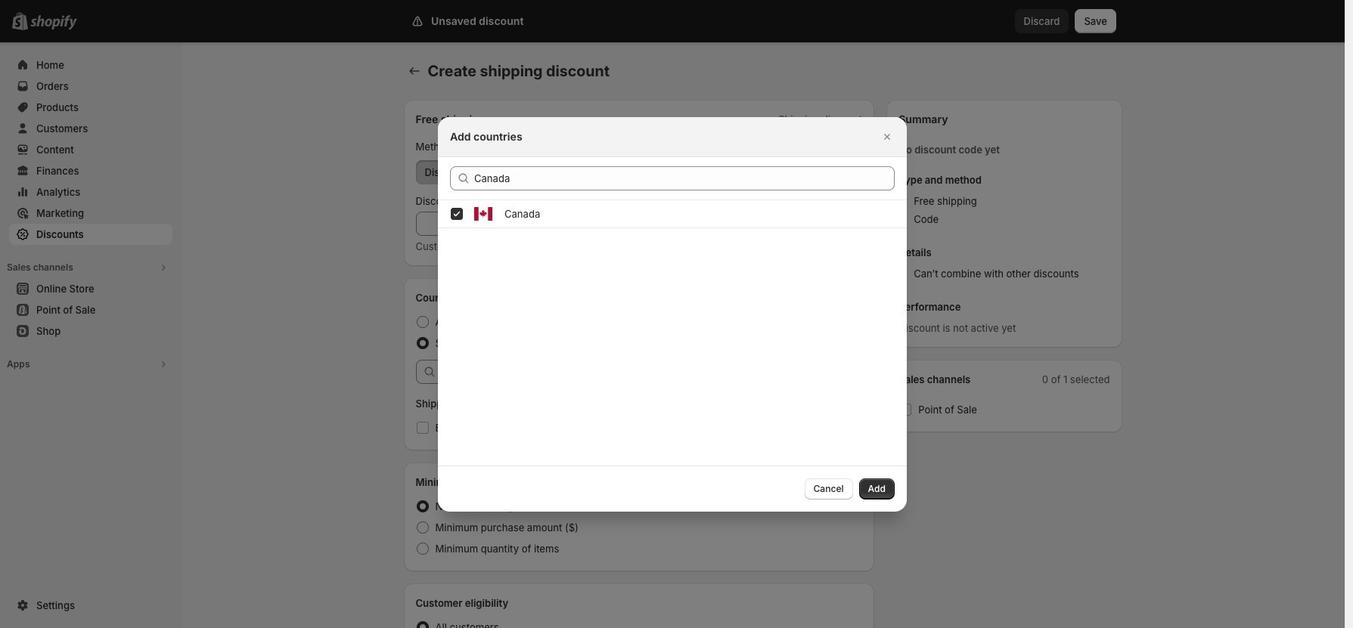 Task type: locate. For each thing, give the bounding box(es) containing it.
Search countries text field
[[474, 166, 895, 190]]

shopify image
[[30, 15, 77, 30]]

dialog
[[0, 117, 1345, 512]]



Task type: vqa. For each thing, say whether or not it's contained in the screenshot.
Search collections "text box" at the top of page
no



